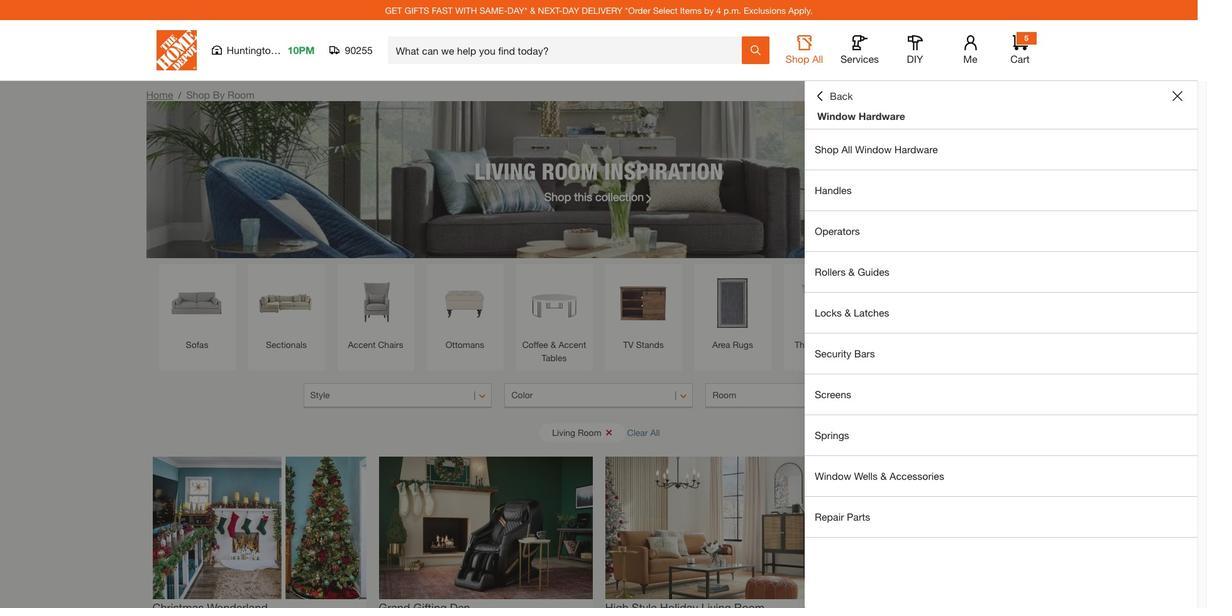 Task type: vqa. For each thing, say whether or not it's contained in the screenshot.
The Home Depot Logo "link"
no



Task type: locate. For each thing, give the bounding box(es) containing it.
90255 button
[[330, 44, 373, 57]]

home
[[146, 89, 173, 101]]

all inside shop all window hardware link
[[842, 143, 853, 155]]

& for rollers & guides
[[849, 266, 855, 278]]

all up back button
[[813, 53, 824, 65]]

& up tables
[[551, 340, 556, 350]]

color
[[512, 390, 533, 401]]

area rugs image
[[701, 271, 765, 335]]

& right locks
[[845, 307, 851, 319]]

window hardware
[[818, 110, 906, 122]]

window for wells
[[815, 470, 852, 482]]

all for clear all
[[651, 427, 660, 438]]

handles
[[815, 184, 852, 196]]

pillows
[[822, 340, 850, 350]]

living
[[475, 158, 536, 185], [552, 427, 576, 438]]

window for hardware
[[818, 110, 856, 122]]

throw pillows image
[[790, 271, 854, 335]]

1 accent from the left
[[348, 340, 376, 350]]

2 vertical spatial window
[[815, 470, 852, 482]]

all right clear
[[651, 427, 660, 438]]

day
[[563, 5, 580, 15]]

sofas
[[186, 340, 208, 350]]

2 horizontal spatial all
[[842, 143, 853, 155]]

sectionals
[[266, 340, 307, 350]]

gifts
[[405, 5, 430, 15]]

ottomans
[[446, 340, 485, 350]]

bars
[[855, 348, 875, 360]]

operators link
[[805, 211, 1198, 252]]

& inside coffee & accent tables
[[551, 340, 556, 350]]

0 vertical spatial window
[[818, 110, 856, 122]]

0 vertical spatial all
[[813, 53, 824, 65]]

all for shop all window hardware
[[842, 143, 853, 155]]

& right rollers
[[849, 266, 855, 278]]

sectionals link
[[254, 271, 319, 352]]

1 horizontal spatial living
[[552, 427, 576, 438]]

& right wells
[[881, 470, 887, 482]]

repair parts
[[815, 511, 871, 523]]

& right day*
[[530, 5, 536, 15]]

menu containing shop all window hardware
[[805, 130, 1198, 538]]

What can we help you find today? search field
[[396, 37, 741, 64]]

room inside button
[[713, 390, 737, 401]]

the home depot logo image
[[156, 30, 197, 70]]

apply.
[[789, 5, 813, 15]]

style button
[[303, 384, 492, 409]]

accent chairs
[[348, 340, 403, 350]]

repair
[[815, 511, 844, 523]]

rollers & guides link
[[805, 252, 1198, 292]]

collection
[[596, 190, 644, 203]]

room
[[228, 89, 255, 101], [542, 158, 598, 185], [713, 390, 737, 401], [578, 427, 602, 438]]

operators
[[815, 225, 860, 237]]

window
[[818, 110, 856, 122], [856, 143, 892, 155], [815, 470, 852, 482]]

4
[[717, 5, 721, 15]]

shop all button
[[785, 35, 825, 65]]

shop
[[786, 53, 810, 65], [186, 89, 210, 101], [815, 143, 839, 155], [544, 190, 571, 203]]

living inside living room button
[[552, 427, 576, 438]]

2 vertical spatial all
[[651, 427, 660, 438]]

coffee & accent tables link
[[522, 271, 586, 365]]

shop inside "button"
[[786, 53, 810, 65]]

hardware
[[859, 110, 906, 122], [895, 143, 938, 155]]

living room button
[[540, 424, 626, 442]]

throw blankets image
[[880, 271, 944, 335]]

screens link
[[805, 375, 1198, 415]]

menu
[[805, 130, 1198, 538]]

all inside clear all 'button'
[[651, 427, 660, 438]]

window down 'window hardware' on the top right
[[856, 143, 892, 155]]

style
[[310, 390, 330, 401]]

shop up handles
[[815, 143, 839, 155]]

all inside the shop all "button"
[[813, 53, 824, 65]]

tv stands image
[[612, 271, 676, 335]]

stretchy image image
[[153, 457, 366, 600], [379, 457, 593, 600], [605, 457, 819, 600], [832, 457, 1046, 600]]

get
[[385, 5, 402, 15]]

shop down apply.
[[786, 53, 810, 65]]

0 horizontal spatial all
[[651, 427, 660, 438]]

living room
[[552, 427, 602, 438]]

color button
[[505, 384, 693, 409]]

shop left this
[[544, 190, 571, 203]]

1 vertical spatial living
[[552, 427, 576, 438]]

0 horizontal spatial living
[[475, 158, 536, 185]]

ottomans link
[[433, 271, 497, 352]]

0 horizontal spatial accent
[[348, 340, 376, 350]]

window down back button
[[818, 110, 856, 122]]

rugs
[[733, 340, 753, 350]]

wells
[[854, 470, 878, 482]]

throw pillows
[[795, 340, 850, 350]]

throw pillows link
[[790, 271, 854, 352]]

shop for shop this collection
[[544, 190, 571, 203]]

room down color button at the bottom of the page
[[578, 427, 602, 438]]

delivery
[[582, 5, 623, 15]]

locks & latches
[[815, 307, 890, 319]]

next-
[[538, 5, 563, 15]]

items
[[680, 5, 702, 15]]

window left wells
[[815, 470, 852, 482]]

stands
[[636, 340, 664, 350]]

parts
[[847, 511, 871, 523]]

accent left chairs
[[348, 340, 376, 350]]

all down 'window hardware' on the top right
[[842, 143, 853, 155]]

2 accent from the left
[[559, 340, 586, 350]]

clear all button
[[627, 421, 660, 445]]

area
[[713, 340, 731, 350]]

huntington
[[227, 44, 277, 56]]

1 horizontal spatial all
[[813, 53, 824, 65]]

accent up tables
[[559, 340, 586, 350]]

coffee & accent tables
[[522, 340, 586, 364]]

living for living room
[[552, 427, 576, 438]]

3 stretchy image image from the left
[[605, 457, 819, 600]]

all
[[813, 53, 824, 65], [842, 143, 853, 155], [651, 427, 660, 438]]

room down the area
[[713, 390, 737, 401]]

me button
[[951, 35, 991, 65]]

accent
[[348, 340, 376, 350], [559, 340, 586, 350]]

accent chairs image
[[344, 271, 408, 335]]

0 vertical spatial living
[[475, 158, 536, 185]]

1 horizontal spatial accent
[[559, 340, 586, 350]]

sofas image
[[165, 271, 229, 335]]

get gifts fast with same-day* & next-day delivery *order select items by 4 p.m. exclusions apply.
[[385, 5, 813, 15]]

drawer close image
[[1173, 91, 1183, 101]]

shop this collection link
[[544, 188, 654, 205]]

&
[[530, 5, 536, 15], [849, 266, 855, 278], [845, 307, 851, 319], [551, 340, 556, 350], [881, 470, 887, 482]]

1 vertical spatial all
[[842, 143, 853, 155]]

1 stretchy image image from the left
[[153, 457, 366, 600]]

shop all window hardware
[[815, 143, 938, 155]]



Task type: describe. For each thing, give the bounding box(es) containing it.
all for shop all
[[813, 53, 824, 65]]

me
[[964, 53, 978, 65]]

room up this
[[542, 158, 598, 185]]

room button
[[706, 384, 895, 409]]

sofas link
[[165, 271, 229, 352]]

0 vertical spatial hardware
[[859, 110, 906, 122]]

clear
[[627, 427, 648, 438]]

latches
[[854, 307, 890, 319]]

accent chairs link
[[344, 271, 408, 352]]

sectionals image
[[254, 271, 319, 335]]

guides
[[858, 266, 890, 278]]

ottomans image
[[433, 271, 497, 335]]

select
[[653, 5, 678, 15]]

accent inside coffee & accent tables
[[559, 340, 586, 350]]

tv stands link
[[612, 271, 676, 352]]

window wells & accessories
[[815, 470, 945, 482]]

1 vertical spatial hardware
[[895, 143, 938, 155]]

clear all
[[627, 427, 660, 438]]

services
[[841, 53, 879, 65]]

4 stretchy image image from the left
[[832, 457, 1046, 600]]

shop right /
[[186, 89, 210, 101]]

by
[[704, 5, 714, 15]]

locks & latches link
[[805, 293, 1198, 333]]

*order
[[625, 5, 651, 15]]

feedback link image
[[1191, 213, 1208, 281]]

diy button
[[895, 35, 936, 65]]

by
[[213, 89, 225, 101]]

shop for shop all window hardware
[[815, 143, 839, 155]]

tables
[[542, 353, 567, 364]]

shop all
[[786, 53, 824, 65]]

with
[[455, 5, 477, 15]]

10pm
[[288, 44, 315, 56]]

shop for shop all
[[786, 53, 810, 65]]

rollers & guides
[[815, 266, 890, 278]]

window wells & accessories link
[[805, 457, 1198, 497]]

coffee
[[522, 340, 548, 350]]

shop all window hardware link
[[805, 130, 1198, 170]]

1 vertical spatial window
[[856, 143, 892, 155]]

rollers
[[815, 266, 846, 278]]

cart
[[1011, 53, 1030, 65]]

inspiration
[[604, 158, 723, 185]]

curtains & drapes image
[[969, 271, 1033, 335]]

this
[[574, 190, 592, 203]]

back
[[830, 90, 853, 102]]

security bars link
[[805, 334, 1198, 374]]

accessories
[[890, 470, 945, 482]]

living for living room inspiration
[[475, 158, 536, 185]]

tv stands
[[623, 340, 664, 350]]

/
[[178, 90, 181, 101]]

living room inspiration
[[475, 158, 723, 185]]

springs
[[815, 430, 850, 442]]

huntington park
[[227, 44, 300, 56]]

area rugs
[[713, 340, 753, 350]]

& for coffee & accent tables
[[551, 340, 556, 350]]

park
[[279, 44, 300, 56]]

security
[[815, 348, 852, 360]]

& for locks & latches
[[845, 307, 851, 319]]

day*
[[508, 5, 528, 15]]

p.m.
[[724, 5, 742, 15]]

exclusions
[[744, 5, 786, 15]]

security bars
[[815, 348, 875, 360]]

room right by
[[228, 89, 255, 101]]

fast
[[432, 5, 453, 15]]

handles link
[[805, 170, 1198, 211]]

90255
[[345, 44, 373, 56]]

back button
[[815, 90, 853, 103]]

area rugs link
[[701, 271, 765, 352]]

chairs
[[378, 340, 403, 350]]

room inside button
[[578, 427, 602, 438]]

springs link
[[805, 416, 1198, 456]]

same-
[[480, 5, 508, 15]]

2 stretchy image image from the left
[[379, 457, 593, 600]]

services button
[[840, 35, 880, 65]]

home / shop by room
[[146, 89, 255, 101]]

coffee & accent tables image
[[522, 271, 586, 335]]

repair parts link
[[805, 497, 1198, 538]]

screens
[[815, 389, 852, 401]]

tv
[[623, 340, 634, 350]]

5
[[1025, 33, 1029, 43]]



